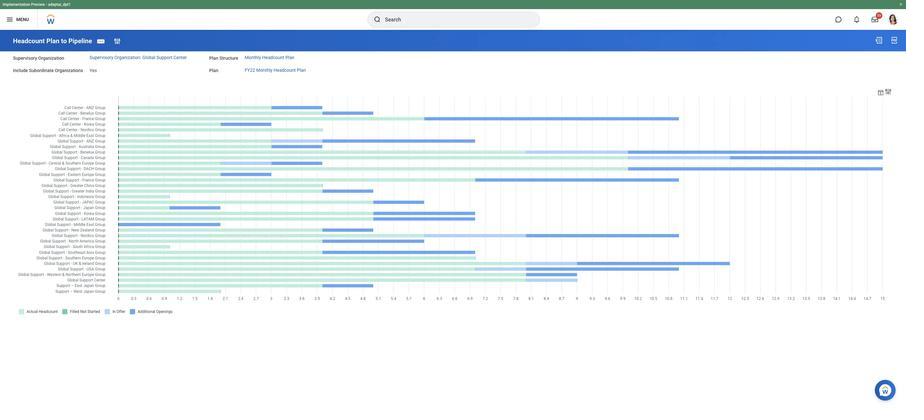 Task type: locate. For each thing, give the bounding box(es) containing it.
supervisory up the include
[[13, 55, 37, 61]]

justify image
[[6, 16, 14, 23]]

headcount up fy22 monthly headcount plan
[[262, 55, 285, 60]]

implementation
[[3, 2, 30, 7]]

adeptai_dpt1
[[48, 2, 71, 7]]

2 vertical spatial headcount
[[274, 68, 296, 73]]

0 horizontal spatial supervisory
[[13, 55, 37, 61]]

1 vertical spatial headcount
[[262, 55, 285, 60]]

33 button
[[868, 12, 883, 27]]

1 vertical spatial monthly
[[256, 68, 273, 73]]

monthly
[[245, 55, 261, 60], [256, 68, 273, 73]]

monthly up fy22
[[245, 55, 261, 60]]

notifications large image
[[854, 16, 860, 23]]

33
[[878, 14, 882, 17]]

headcount down monthly headcount plan link on the top
[[274, 68, 296, 73]]

plan
[[46, 37, 59, 45], [286, 55, 295, 60], [209, 55, 218, 61], [297, 68, 306, 73], [209, 68, 218, 73]]

export to excel image
[[875, 36, 883, 44]]

fy22 monthly headcount plan link
[[245, 68, 306, 73]]

supervisory up include subordinate organizations "element"
[[90, 55, 113, 60]]

menu
[[16, 17, 29, 22]]

subordinate
[[29, 68, 54, 73]]

headcount up supervisory organization in the top of the page
[[13, 37, 45, 45]]

supervisory organization
[[13, 55, 64, 61]]

0 vertical spatial monthly
[[245, 55, 261, 60]]

organizations
[[55, 68, 83, 73]]

1 horizontal spatial supervisory
[[90, 55, 113, 60]]

implementation preview -   adeptai_dpt1
[[3, 2, 71, 7]]

configure and view chart data image
[[878, 89, 885, 96]]

headcount
[[13, 37, 45, 45], [262, 55, 285, 60], [274, 68, 296, 73]]

monthly headcount plan link
[[245, 55, 295, 60]]

monthly down monthly headcount plan
[[256, 68, 273, 73]]

0 vertical spatial headcount
[[13, 37, 45, 45]]

preview
[[31, 2, 45, 7]]

pipeline
[[68, 37, 92, 45]]

monthly headcount plan
[[245, 55, 295, 60]]

supervisory organization: global support center link
[[90, 55, 187, 60]]

configure and view chart data image
[[885, 88, 893, 96]]

structure
[[220, 55, 238, 61]]

yes
[[90, 68, 97, 73]]

supervisory
[[90, 55, 113, 60], [13, 55, 37, 61]]

supervisory for supervisory organization
[[13, 55, 37, 61]]

menu banner
[[0, 0, 907, 30]]

fy22 monthly headcount plan
[[245, 68, 306, 73]]



Task type: describe. For each thing, give the bounding box(es) containing it.
include
[[13, 68, 28, 73]]

headcount plan to pipeline link
[[13, 37, 92, 45]]

view printable version (pdf) image
[[891, 36, 899, 44]]

-
[[46, 2, 47, 7]]

global
[[142, 55, 155, 60]]

close environment banner image
[[899, 2, 903, 6]]

menu button
[[0, 9, 37, 30]]

Search Workday  search field
[[385, 12, 526, 27]]

include subordinate organizations
[[13, 68, 83, 73]]

supervisory for supervisory organization: global support center
[[90, 55, 113, 60]]

headcount plan to pipeline main content
[[0, 30, 907, 326]]

support
[[156, 55, 173, 60]]

center
[[174, 55, 187, 60]]

include subordinate organizations element
[[90, 64, 97, 74]]

supervisory organization: global support center
[[90, 55, 187, 60]]

organization:
[[114, 55, 141, 60]]

fy22
[[245, 68, 255, 73]]

organization
[[38, 55, 64, 61]]

inbox large image
[[872, 16, 879, 23]]

to
[[61, 37, 67, 45]]

profile logan mcneil image
[[888, 14, 899, 26]]

change selection image
[[113, 37, 121, 45]]

plan structure
[[209, 55, 238, 61]]

search image
[[374, 16, 381, 23]]

headcount plan to pipeline
[[13, 37, 92, 45]]



Task type: vqa. For each thing, say whether or not it's contained in the screenshot.
LINK
no



